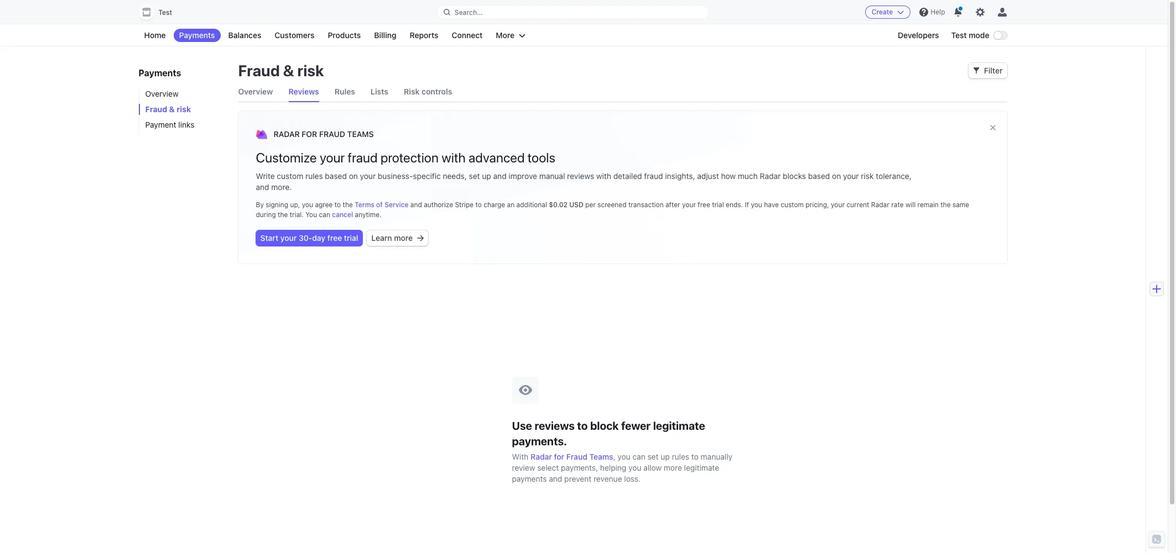 Task type: vqa. For each thing, say whether or not it's contained in the screenshot.
the topmost reviews
yes



Task type: locate. For each thing, give the bounding box(es) containing it.
1 horizontal spatial fraud
[[644, 172, 663, 181]]

and down advanced
[[493, 172, 507, 181]]

fraud & risk up payment links
[[145, 105, 191, 114]]

you right ,
[[618, 452, 631, 462]]

radar
[[274, 130, 300, 139], [760, 172, 781, 181], [872, 201, 890, 209], [531, 452, 552, 462]]

legitimate inside , you can set up rules to manually review select payments, helping you allow more legitimate payments and prevent revenue loss.
[[684, 464, 720, 473]]

based right blocks on the top of the page
[[808, 172, 830, 181]]

reviews inside use reviews to block fewer legitimate payments.
[[535, 420, 575, 433]]

set inside , you can set up rules to manually review select payments, helping you allow more legitimate payments and prevent revenue loss.
[[648, 452, 659, 462]]

your up 'current'
[[843, 172, 859, 181]]

test
[[159, 8, 172, 17], [952, 30, 967, 40]]

can down agree on the top
[[319, 211, 330, 219]]

0 vertical spatial trial
[[712, 201, 724, 209]]

0 vertical spatial risk
[[298, 61, 324, 80]]

1 vertical spatial fraud & risk
[[145, 105, 191, 114]]

your left 30-
[[281, 234, 297, 243]]

1 vertical spatial reviews
[[535, 420, 575, 433]]

1 vertical spatial free
[[328, 234, 342, 243]]

cancel link
[[332, 211, 353, 219]]

select
[[538, 464, 559, 473]]

1 horizontal spatial free
[[698, 201, 711, 209]]

radar for fraud teams link
[[531, 452, 614, 463]]

0 vertical spatial set
[[469, 172, 480, 181]]

risk up the links
[[177, 105, 191, 114]]

custom inside 'per screened transaction after your free trial ends. if you have custom pricing, your current radar rate will remain the same during the trial. you can'
[[781, 201, 804, 209]]

use reviews to block fewer legitimate payments.
[[512, 420, 706, 448]]

trial inside 'per screened transaction after your free trial ends. if you have custom pricing, your current radar rate will remain the same during the trial. you can'
[[712, 201, 724, 209]]

fraud up payment
[[145, 105, 167, 114]]

1 horizontal spatial fraud & risk
[[238, 61, 324, 80]]

0 horizontal spatial overview
[[145, 89, 179, 99]]

on right blocks on the top of the page
[[832, 172, 841, 181]]

1 horizontal spatial with
[[597, 172, 612, 181]]

0 horizontal spatial with
[[442, 150, 466, 165]]

more.
[[271, 183, 292, 192]]

teams up helping
[[590, 452, 614, 462]]

write
[[256, 172, 275, 181]]

to inside use reviews to block fewer legitimate payments.
[[577, 420, 588, 433]]

developers
[[898, 30, 939, 40]]

1 vertical spatial up
[[661, 452, 670, 462]]

0 vertical spatial free
[[698, 201, 711, 209]]

Search… search field
[[437, 5, 709, 19]]

on up terms
[[349, 172, 358, 181]]

1 horizontal spatial based
[[808, 172, 830, 181]]

0 vertical spatial up
[[482, 172, 491, 181]]

and right "service"
[[411, 201, 422, 209]]

0 horizontal spatial trial
[[344, 234, 358, 243]]

fraud right detailed
[[644, 172, 663, 181]]

0 horizontal spatial fraud & risk
[[145, 105, 191, 114]]

links
[[178, 120, 194, 130]]

1 horizontal spatial on
[[832, 172, 841, 181]]

business-
[[378, 172, 413, 181]]

payments,
[[561, 464, 598, 473]]

0 horizontal spatial the
[[278, 211, 288, 219]]

if
[[745, 201, 749, 209]]

service
[[385, 201, 409, 209]]

tab list containing overview
[[238, 82, 1008, 102]]

1 vertical spatial can
[[633, 452, 646, 462]]

risk up reviews
[[298, 61, 324, 80]]

1 vertical spatial with
[[597, 172, 612, 181]]

0 horizontal spatial more
[[394, 234, 413, 243]]

set inside write custom rules based on your business-specific needs, set up and improve manual reviews with detailed fraud insights, adjust how much radar blocks based on your risk tolerance, and more.
[[469, 172, 480, 181]]

and down the select
[[549, 475, 562, 484]]

& up payment links
[[169, 105, 175, 114]]

1 horizontal spatial overview
[[238, 87, 273, 96]]

1 horizontal spatial for
[[554, 452, 565, 462]]

0 horizontal spatial &
[[169, 105, 175, 114]]

1 horizontal spatial trial
[[712, 201, 724, 209]]

set up allow
[[648, 452, 659, 462]]

0 horizontal spatial set
[[469, 172, 480, 181]]

cancel
[[332, 211, 353, 219]]

charge
[[484, 201, 505, 209]]

to left manually
[[692, 452, 699, 462]]

have
[[764, 201, 779, 209]]

overview left reviews
[[238, 87, 273, 96]]

terms of service link
[[355, 201, 409, 209]]

teams down rules link
[[347, 130, 374, 139]]

products
[[328, 30, 361, 40]]

test left mode
[[952, 30, 967, 40]]

start
[[260, 234, 278, 243]]

1 horizontal spatial teams
[[590, 452, 614, 462]]

learn
[[372, 234, 392, 243]]

custom right have
[[781, 201, 804, 209]]

based up agree on the top
[[325, 172, 347, 181]]

set right needs, on the left top
[[469, 172, 480, 181]]

0 vertical spatial custom
[[277, 172, 303, 181]]

blocks
[[783, 172, 806, 181]]

0 horizontal spatial for
[[302, 130, 317, 139]]

fraud down "radar for fraud teams"
[[348, 150, 378, 165]]

1 vertical spatial &
[[169, 105, 175, 114]]

1 horizontal spatial &
[[283, 61, 294, 80]]

0 horizontal spatial can
[[319, 211, 330, 219]]

your
[[320, 150, 345, 165], [360, 172, 376, 181], [843, 172, 859, 181], [682, 201, 696, 209], [831, 201, 845, 209], [281, 234, 297, 243]]

risk left tolerance,
[[861, 172, 874, 181]]

1 vertical spatial for
[[554, 452, 565, 462]]

of
[[376, 201, 383, 209]]

learn more link
[[367, 231, 428, 246]]

0 vertical spatial can
[[319, 211, 330, 219]]

tab list
[[238, 82, 1008, 102]]

1 vertical spatial set
[[648, 452, 659, 462]]

0 horizontal spatial overview link
[[139, 89, 227, 100]]

you right if
[[751, 201, 763, 209]]

0 horizontal spatial custom
[[277, 172, 303, 181]]

radar left rate in the top of the page
[[872, 201, 890, 209]]

, you can set up rules to manually review select payments, helping you allow more legitimate payments and prevent revenue loss.
[[512, 452, 733, 484]]

0 horizontal spatial based
[[325, 172, 347, 181]]

0 vertical spatial test
[[159, 8, 172, 17]]

test inside button
[[159, 8, 172, 17]]

your down "radar for fraud teams"
[[320, 150, 345, 165]]

with
[[512, 452, 529, 462]]

lists
[[371, 87, 389, 96]]

1 vertical spatial test
[[952, 30, 967, 40]]

additional
[[517, 201, 547, 209]]

payments right home
[[179, 30, 215, 40]]

1 horizontal spatial custom
[[781, 201, 804, 209]]

radar for fraud teams
[[274, 130, 374, 139]]

for up the select
[[554, 452, 565, 462]]

radar right the much at the right top
[[760, 172, 781, 181]]

0 vertical spatial with
[[442, 150, 466, 165]]

can
[[319, 211, 330, 219], [633, 452, 646, 462]]

start your 30-day free trial button
[[256, 231, 363, 246]]

trial down cancel anytime.
[[344, 234, 358, 243]]

notifications image
[[954, 8, 963, 17]]

tools
[[528, 150, 556, 165]]

2 on from the left
[[832, 172, 841, 181]]

for up the customize
[[302, 130, 317, 139]]

1 horizontal spatial rules
[[672, 452, 690, 462]]

rules left manually
[[672, 452, 690, 462]]

free down adjust
[[698, 201, 711, 209]]

payments.
[[512, 435, 567, 448]]

overview link up fraud & risk 'link'
[[139, 89, 227, 100]]

needs,
[[443, 172, 467, 181]]

1 vertical spatial more
[[664, 464, 682, 473]]

& up reviews
[[283, 61, 294, 80]]

1 vertical spatial legitimate
[[684, 464, 720, 473]]

1 horizontal spatial test
[[952, 30, 967, 40]]

legitimate
[[653, 420, 706, 433], [684, 464, 720, 473]]

rules
[[306, 172, 323, 181], [672, 452, 690, 462]]

free inside 'per screened transaction after your free trial ends. if you have custom pricing, your current radar rate will remain the same during the trial. you can'
[[698, 201, 711, 209]]

fraud inside 'link'
[[145, 105, 167, 114]]

the down signing on the left top of page
[[278, 211, 288, 219]]

payment links link
[[139, 120, 227, 131]]

trial left ends.
[[712, 201, 724, 209]]

1 horizontal spatial up
[[661, 452, 670, 462]]

home link
[[139, 29, 171, 42]]

more
[[496, 30, 515, 40]]

rules up agree on the top
[[306, 172, 323, 181]]

you
[[306, 211, 317, 219]]

authorize
[[424, 201, 453, 209]]

1 horizontal spatial more
[[664, 464, 682, 473]]

2 horizontal spatial risk
[[861, 172, 874, 181]]

fraud & risk inside 'link'
[[145, 105, 191, 114]]

legitimate right the fewer
[[653, 420, 706, 433]]

controls
[[422, 87, 452, 96]]

payments
[[512, 475, 547, 484]]

1 vertical spatial custom
[[781, 201, 804, 209]]

on
[[349, 172, 358, 181], [832, 172, 841, 181]]

0 horizontal spatial on
[[349, 172, 358, 181]]

fraud & risk up reviews
[[238, 61, 324, 80]]

0 vertical spatial more
[[394, 234, 413, 243]]

0 vertical spatial reviews
[[567, 172, 594, 181]]

free
[[698, 201, 711, 209], [328, 234, 342, 243]]

the
[[343, 201, 353, 209], [941, 201, 951, 209], [278, 211, 288, 219]]

block
[[590, 420, 619, 433]]

0 horizontal spatial risk
[[177, 105, 191, 114]]

with left detailed
[[597, 172, 612, 181]]

fraud & risk
[[238, 61, 324, 80], [145, 105, 191, 114]]

1 horizontal spatial can
[[633, 452, 646, 462]]

&
[[283, 61, 294, 80], [169, 105, 175, 114]]

test for test mode
[[952, 30, 967, 40]]

with inside write custom rules based on your business-specific needs, set up and improve manual reviews with detailed fraud insights, adjust how much radar blocks based on your risk tolerance, and more.
[[597, 172, 612, 181]]

can up allow
[[633, 452, 646, 462]]

1 vertical spatial payments
[[139, 68, 181, 78]]

2 vertical spatial risk
[[861, 172, 874, 181]]

balances
[[228, 30, 261, 40]]

reports link
[[404, 29, 444, 42]]

developers link
[[893, 29, 945, 42]]

more right allow
[[664, 464, 682, 473]]

fraud inside write custom rules based on your business-specific needs, set up and improve manual reviews with detailed fraud insights, adjust how much radar blocks based on your risk tolerance, and more.
[[644, 172, 663, 181]]

0 vertical spatial rules
[[306, 172, 323, 181]]

free inside button
[[328, 234, 342, 243]]

current
[[847, 201, 870, 209]]

same
[[953, 201, 970, 209]]

radar up the select
[[531, 452, 552, 462]]

customers
[[275, 30, 315, 40]]

0 horizontal spatial test
[[159, 8, 172, 17]]

up up allow
[[661, 452, 670, 462]]

the left 'same'
[[941, 201, 951, 209]]

connect
[[452, 30, 483, 40]]

up down advanced
[[482, 172, 491, 181]]

the up the cancel
[[343, 201, 353, 209]]

free right the day
[[328, 234, 342, 243]]

create
[[872, 8, 893, 16]]

more inside learn more link
[[394, 234, 413, 243]]

revenue
[[594, 475, 622, 484]]

0 vertical spatial fraud & risk
[[238, 61, 324, 80]]

your left business-
[[360, 172, 376, 181]]

overview link left reviews "link"
[[238, 82, 273, 102]]

legitimate down manually
[[684, 464, 720, 473]]

0 vertical spatial &
[[283, 61, 294, 80]]

custom up more.
[[277, 172, 303, 181]]

payments down home link
[[139, 68, 181, 78]]

more button
[[491, 29, 531, 42]]

0 horizontal spatial teams
[[347, 130, 374, 139]]

0 vertical spatial legitimate
[[653, 420, 706, 433]]

0 vertical spatial for
[[302, 130, 317, 139]]

much
[[738, 172, 758, 181]]

lists link
[[371, 82, 389, 102]]

your right the after
[[682, 201, 696, 209]]

by signing up, you agree to the terms of service and authorize stripe to charge an additional $0.02 usd
[[256, 201, 584, 209]]

billing
[[374, 30, 397, 40]]

improve
[[509, 172, 537, 181]]

1 vertical spatial fraud
[[644, 172, 663, 181]]

payments
[[179, 30, 215, 40], [139, 68, 181, 78]]

0 horizontal spatial free
[[328, 234, 342, 243]]

overview up fraud & risk 'link'
[[145, 89, 179, 99]]

with up needs, on the left top
[[442, 150, 466, 165]]

reviews up payments.
[[535, 420, 575, 433]]

0 horizontal spatial up
[[482, 172, 491, 181]]

legitimate inside use reviews to block fewer legitimate payments.
[[653, 420, 706, 433]]

more
[[394, 234, 413, 243], [664, 464, 682, 473]]

1 horizontal spatial the
[[343, 201, 353, 209]]

reports
[[410, 30, 439, 40]]

1 vertical spatial trial
[[344, 234, 358, 243]]

1 vertical spatial rules
[[672, 452, 690, 462]]

rules inside write custom rules based on your business-specific needs, set up and improve manual reviews with detailed fraud insights, adjust how much radar blocks based on your risk tolerance, and more.
[[306, 172, 323, 181]]

mode
[[969, 30, 990, 40]]

fraud & risk link
[[139, 104, 227, 115]]

reviews right manual
[[567, 172, 594, 181]]

0 horizontal spatial rules
[[306, 172, 323, 181]]

test up home
[[159, 8, 172, 17]]

1 horizontal spatial set
[[648, 452, 659, 462]]

1 horizontal spatial overview link
[[238, 82, 273, 102]]

0 vertical spatial fraud
[[348, 150, 378, 165]]

per
[[586, 201, 596, 209]]

teams
[[347, 130, 374, 139], [590, 452, 614, 462]]

0 vertical spatial teams
[[347, 130, 374, 139]]

more left svg icon
[[394, 234, 413, 243]]

1 vertical spatial risk
[[177, 105, 191, 114]]

2 horizontal spatial the
[[941, 201, 951, 209]]

to left block
[[577, 420, 588, 433]]

set
[[469, 172, 480, 181], [648, 452, 659, 462]]



Task type: describe. For each thing, give the bounding box(es) containing it.
tolerance,
[[876, 172, 912, 181]]

1 vertical spatial teams
[[590, 452, 614, 462]]

balances link
[[223, 29, 267, 42]]

during
[[256, 211, 276, 219]]

up inside write custom rules based on your business-specific needs, set up and improve manual reviews with detailed fraud insights, adjust how much radar blocks based on your risk tolerance, and more.
[[482, 172, 491, 181]]

overview link for reviews
[[238, 82, 273, 102]]

payment links
[[145, 120, 194, 130]]

custom inside write custom rules based on your business-specific needs, set up and improve manual reviews with detailed fraud insights, adjust how much radar blocks based on your risk tolerance, and more.
[[277, 172, 303, 181]]

write custom rules based on your business-specific needs, set up and improve manual reviews with detailed fraud insights, adjust how much radar blocks based on your risk tolerance, and more.
[[256, 172, 912, 192]]

insights,
[[665, 172, 695, 181]]

svg image
[[417, 235, 424, 242]]

manual
[[539, 172, 565, 181]]

remain
[[918, 201, 939, 209]]

svg image
[[973, 68, 980, 74]]

payments link
[[174, 29, 221, 42]]

0 vertical spatial payments
[[179, 30, 215, 40]]

advanced
[[469, 150, 525, 165]]

fraud down balances "link"
[[238, 61, 280, 80]]

to up "cancel" link
[[335, 201, 341, 209]]

& inside 'link'
[[169, 105, 175, 114]]

terms
[[355, 201, 375, 209]]

you up loss.
[[629, 464, 642, 473]]

payment
[[145, 120, 176, 130]]

customize your fraud protection with advanced tools
[[256, 150, 556, 165]]

per screened transaction after your free trial ends. if you have custom pricing, your current radar rate will remain the same during the trial. you can
[[256, 201, 970, 219]]

and down the write
[[256, 183, 269, 192]]

your left 'current'
[[831, 201, 845, 209]]

1 horizontal spatial risk
[[298, 61, 324, 80]]

stripe
[[455, 201, 474, 209]]

radar inside 'per screened transaction after your free trial ends. if you have custom pricing, your current radar rate will remain the same during the trial. you can'
[[872, 201, 890, 209]]

review
[[512, 464, 535, 473]]

reviews link
[[289, 82, 319, 102]]

transaction
[[629, 201, 664, 209]]

risk inside 'link'
[[177, 105, 191, 114]]

test button
[[139, 4, 183, 20]]

fewer
[[621, 420, 651, 433]]

search…
[[455, 8, 483, 16]]

screened
[[598, 201, 627, 209]]

reviews
[[289, 87, 319, 96]]

cancel anytime.
[[332, 211, 382, 219]]

how
[[721, 172, 736, 181]]

to inside , you can set up rules to manually review select payments, helping you allow more legitimate payments and prevent revenue loss.
[[692, 452, 699, 462]]

adjust
[[697, 172, 719, 181]]

will
[[906, 201, 916, 209]]

help button
[[916, 3, 950, 21]]

detailed
[[614, 172, 642, 181]]

rate
[[892, 201, 904, 209]]

your inside button
[[281, 234, 297, 243]]

overview link for fraud & risk
[[139, 89, 227, 100]]

risk controls link
[[404, 82, 452, 102]]

connect link
[[446, 29, 488, 42]]

pricing,
[[806, 201, 829, 209]]

1 based from the left
[[325, 172, 347, 181]]

rules link
[[335, 82, 355, 102]]

30-
[[299, 234, 312, 243]]

radar inside write custom rules based on your business-specific needs, set up and improve manual reviews with detailed fraud insights, adjust how much radar blocks based on your risk tolerance, and more.
[[760, 172, 781, 181]]

test mode
[[952, 30, 990, 40]]

fraud up payments, at the bottom of the page
[[567, 452, 588, 462]]

2 based from the left
[[808, 172, 830, 181]]

you up you
[[302, 201, 313, 209]]

trial.
[[290, 211, 304, 219]]

1 on from the left
[[349, 172, 358, 181]]

anytime.
[[355, 211, 382, 219]]

fraud down rules link
[[319, 130, 345, 139]]

can inside 'per screened transaction after your free trial ends. if you have custom pricing, your current radar rate will remain the same during the trial. you can'
[[319, 211, 330, 219]]

overview for fraud & risk
[[145, 89, 179, 99]]

protection
[[381, 150, 439, 165]]

home
[[144, 30, 166, 40]]

can inside , you can set up rules to manually review select payments, helping you allow more legitimate payments and prevent revenue loss.
[[633, 452, 646, 462]]

risk
[[404, 87, 420, 96]]

with radar for fraud teams
[[512, 452, 614, 462]]

more inside , you can set up rules to manually review select payments, helping you allow more legitimate payments and prevent revenue loss.
[[664, 464, 682, 473]]

and inside , you can set up rules to manually review select payments, helping you allow more legitimate payments and prevent revenue loss.
[[549, 475, 562, 484]]

allow
[[644, 464, 662, 473]]

filter button
[[969, 63, 1008, 79]]

create button
[[865, 6, 911, 19]]

0 horizontal spatial fraud
[[348, 150, 378, 165]]

filter
[[984, 66, 1003, 75]]

trial inside button
[[344, 234, 358, 243]]

ends.
[[726, 201, 743, 209]]

,
[[614, 452, 616, 462]]

prevent
[[565, 475, 592, 484]]

by
[[256, 201, 264, 209]]

overview for reviews
[[238, 87, 273, 96]]

help
[[931, 8, 946, 16]]

products link
[[322, 29, 367, 42]]

risk inside write custom rules based on your business-specific needs, set up and improve manual reviews with detailed fraud insights, adjust how much radar blocks based on your risk tolerance, and more.
[[861, 172, 874, 181]]

up inside , you can set up rules to manually review select payments, helping you allow more legitimate payments and prevent revenue loss.
[[661, 452, 670, 462]]

you inside 'per screened transaction after your free trial ends. if you have custom pricing, your current radar rate will remain the same during the trial. you can'
[[751, 201, 763, 209]]

customize
[[256, 150, 317, 165]]

agree
[[315, 201, 333, 209]]

$0.02
[[549, 201, 568, 209]]

to right the stripe
[[476, 201, 482, 209]]

Search… text field
[[437, 5, 709, 19]]

test for test
[[159, 8, 172, 17]]

helping
[[600, 464, 627, 473]]

after
[[666, 201, 681, 209]]

start your 30-day free trial
[[260, 234, 358, 243]]

learn more
[[372, 234, 413, 243]]

day
[[312, 234, 326, 243]]

customers link
[[269, 29, 320, 42]]

reviews inside write custom rules based on your business-specific needs, set up and improve manual reviews with detailed fraud insights, adjust how much radar blocks based on your risk tolerance, and more.
[[567, 172, 594, 181]]

radar up the customize
[[274, 130, 300, 139]]

billing link
[[369, 29, 402, 42]]

up,
[[290, 201, 300, 209]]

manually
[[701, 452, 733, 462]]

rules inside , you can set up rules to manually review select payments, helping you allow more legitimate payments and prevent revenue loss.
[[672, 452, 690, 462]]



